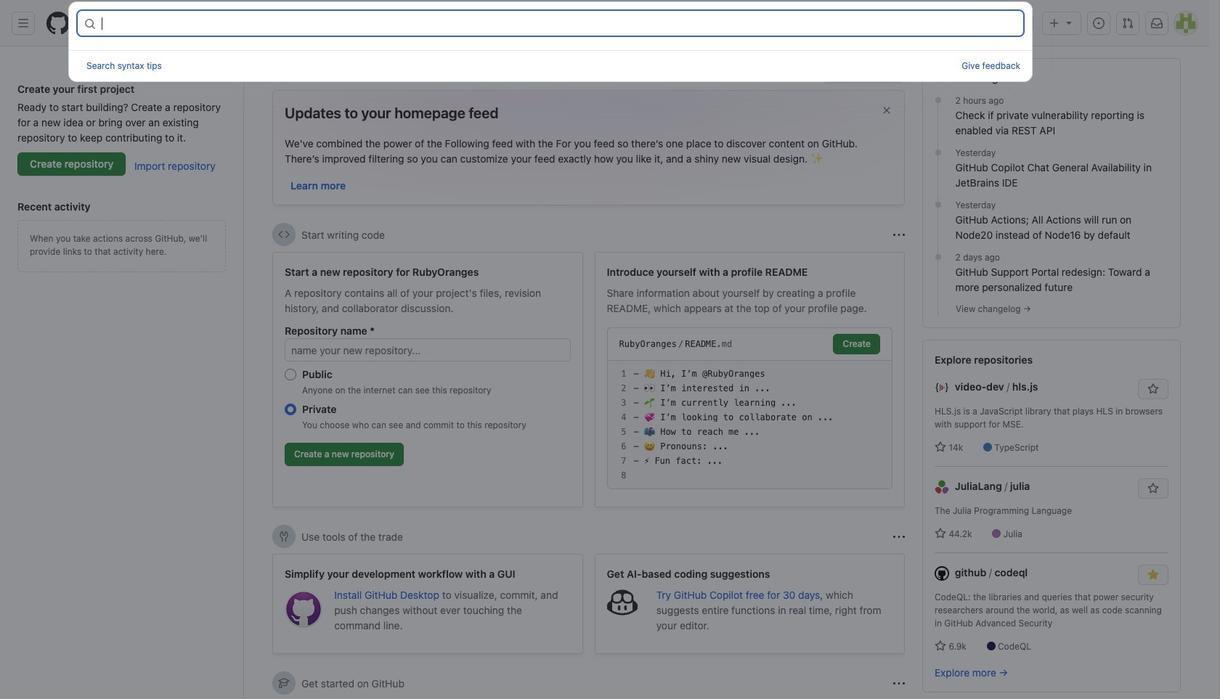 Task type: describe. For each thing, give the bounding box(es) containing it.
github desktop image
[[285, 591, 323, 629]]

command palette image
[[1007, 17, 1019, 29]]

git pull request image
[[1122, 17, 1134, 29]]

explore element
[[923, 58, 1181, 700]]

tools image
[[278, 531, 290, 543]]

@video-dev profile image
[[935, 381, 950, 395]]

name your new repository... text field
[[285, 339, 571, 362]]

get ai-based coding suggestions element
[[595, 554, 905, 655]]

why am i seeing this? image
[[894, 531, 905, 543]]

1 dot fill image from the top
[[932, 94, 944, 106]]

triangle down image
[[1064, 17, 1075, 28]]

introduce yourself with a profile readme element
[[595, 252, 905, 508]]

why am i seeing this? image for mortar board image
[[894, 678, 905, 690]]

why am i seeing this? image for "code" icon
[[894, 229, 905, 241]]

star image for @julialang profile image
[[935, 528, 947, 540]]

explore repositories navigation
[[923, 340, 1181, 693]]

3 dot fill image from the top
[[932, 199, 944, 211]]

star this repository image for @julialang profile image
[[1148, 483, 1159, 495]]

mortar board image
[[278, 678, 290, 689]]

star this repository image for "@video-dev profile" icon
[[1148, 384, 1159, 395]]

@github profile image
[[935, 567, 950, 581]]

simplify your development workflow with a gui element
[[272, 554, 583, 655]]

x image
[[881, 105, 893, 116]]

@julialang profile image
[[935, 480, 950, 495]]

suggestions list box
[[69, 39, 1032, 50]]



Task type: vqa. For each thing, say whether or not it's contained in the screenshot.
second dot fill icon
yes



Task type: locate. For each thing, give the bounding box(es) containing it.
star image up @julialang profile image
[[935, 442, 947, 453]]

4 dot fill image from the top
[[932, 251, 944, 263]]

homepage image
[[46, 12, 70, 35]]

2 why am i seeing this? image from the top
[[894, 678, 905, 690]]

star image
[[935, 442, 947, 453], [935, 528, 947, 540]]

star image
[[935, 641, 947, 652]]

plus image
[[1049, 17, 1061, 29]]

1 star this repository image from the top
[[1148, 384, 1159, 395]]

why am i seeing this? image
[[894, 229, 905, 241], [894, 678, 905, 690]]

1 why am i seeing this? image from the top
[[894, 229, 905, 241]]

none submit inside introduce yourself with a profile readme "element"
[[834, 334, 880, 355]]

dot fill image
[[932, 94, 944, 106], [932, 147, 944, 158], [932, 199, 944, 211], [932, 251, 944, 263]]

none radio inside start a new repository element
[[285, 404, 296, 416]]

star image up @github profile icon
[[935, 528, 947, 540]]

2 star this repository image from the top
[[1148, 483, 1159, 495]]

1 vertical spatial why am i seeing this? image
[[894, 678, 905, 690]]

None radio
[[285, 369, 296, 381]]

unstar this repository image
[[1148, 570, 1159, 581]]

1 star image from the top
[[935, 442, 947, 453]]

issue opened image
[[1093, 17, 1105, 29]]

1 vertical spatial star image
[[935, 528, 947, 540]]

None submit
[[834, 334, 880, 355]]

0 vertical spatial star this repository image
[[1148, 384, 1159, 395]]

2 dot fill image from the top
[[932, 147, 944, 158]]

0 vertical spatial star image
[[935, 442, 947, 453]]

0 vertical spatial why am i seeing this? image
[[894, 229, 905, 241]]

1 vertical spatial star this repository image
[[1148, 483, 1159, 495]]

start a new repository element
[[272, 252, 583, 508]]

dialog
[[68, 1, 1033, 82]]

2 star image from the top
[[935, 528, 947, 540]]

None text field
[[102, 12, 1023, 35]]

star this repository image
[[1148, 384, 1159, 395], [1148, 483, 1159, 495]]

none radio inside start a new repository element
[[285, 369, 296, 381]]

None radio
[[285, 404, 296, 416]]

code image
[[278, 229, 290, 240]]

star image for "@video-dev profile" icon
[[935, 442, 947, 453]]

notifications image
[[1151, 17, 1163, 29]]



